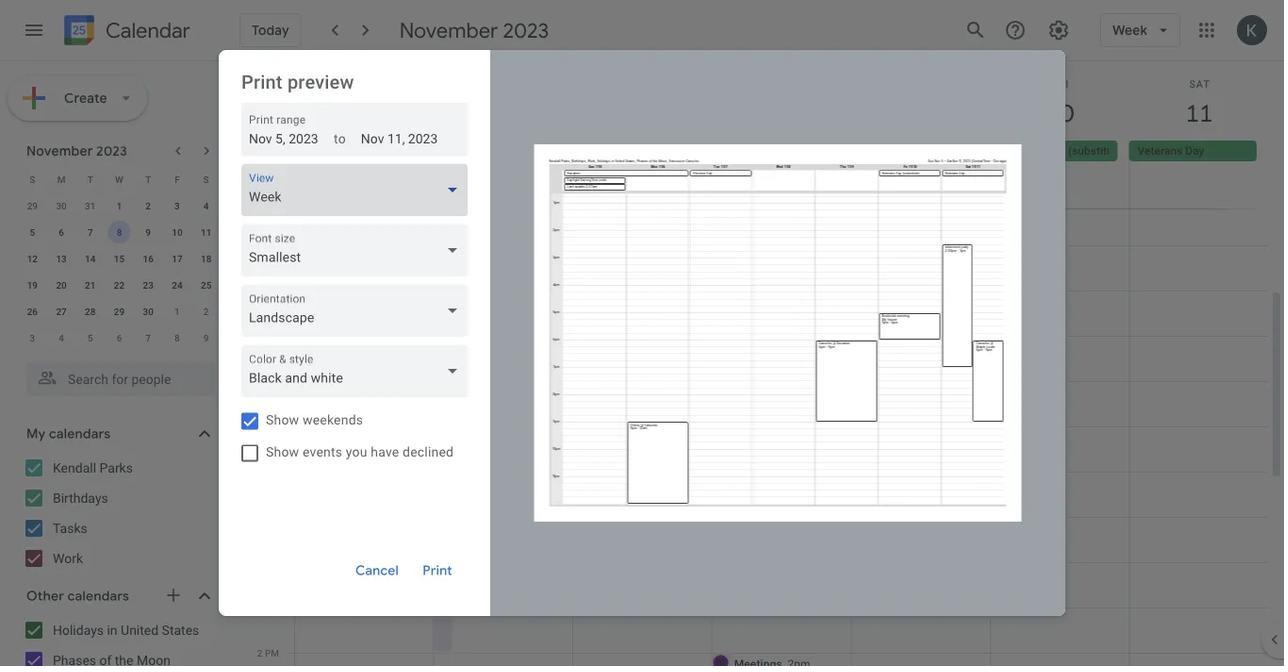 Task type: describe. For each thing, give the bounding box(es) containing it.
23
[[143, 279, 154, 291]]

6 am
[[257, 285, 279, 296]]

End date text field
[[361, 128, 439, 150]]

am for 7 am
[[265, 330, 279, 342]]

8 for "december 8" element
[[175, 332, 180, 343]]

0 vertical spatial 9
[[146, 226, 151, 238]]

1 t from the left
[[87, 174, 93, 185]]

20
[[56, 279, 67, 291]]

0 vertical spatial 5
[[30, 226, 35, 238]]

19 element
[[21, 274, 44, 296]]

birthdays
[[53, 490, 108, 506]]

veterans day
[[1138, 144, 1205, 158]]

veterans for veterans day
[[1138, 144, 1183, 158]]

12
[[27, 253, 38, 264]]

row containing 19
[[18, 272, 221, 298]]

8 for 8 am
[[257, 375, 263, 387]]

calendars for my calendars
[[49, 425, 111, 442]]

election
[[582, 144, 623, 158]]

14
[[85, 253, 96, 264]]

22
[[114, 279, 125, 291]]

28
[[85, 306, 96, 317]]

8 cell
[[105, 219, 134, 245]]

kendall parks
[[53, 460, 133, 475]]

december 8 element
[[166, 326, 189, 349]]

12 element
[[21, 247, 44, 270]]

row containing 26
[[18, 298, 221, 325]]

2 pm
[[257, 647, 279, 658]]

main drawer image
[[23, 19, 45, 42]]

2 for december 2 element
[[204, 306, 209, 317]]

am for 8 am
[[265, 375, 279, 387]]

grid containing vacation
[[242, 19, 1285, 666]]

row containing meetings
[[287, 19, 1270, 666]]

range
[[277, 113, 306, 126]]

print preview image
[[534, 144, 1022, 522]]

7 am
[[257, 330, 279, 342]]

14 element
[[79, 247, 102, 270]]

show events you have declined
[[266, 444, 454, 460]]

row inside grid
[[287, 141, 1285, 208]]

31
[[85, 200, 96, 211]]

8am
[[927, 385, 950, 399]]

am for 5 am
[[265, 240, 279, 251]]

other calendars
[[26, 588, 129, 605]]

0 vertical spatial 2
[[146, 200, 151, 211]]

today
[[252, 22, 289, 39]]

october 30 element
[[50, 194, 73, 217]]

f
[[175, 174, 180, 185]]

2 for 2 pm
[[257, 647, 263, 658]]

december 4 element
[[50, 326, 73, 349]]

print for print range
[[249, 113, 274, 126]]

29 for october 29 element
[[27, 200, 38, 211]]

day for election day
[[625, 144, 644, 158]]

22 element
[[108, 274, 131, 296]]

tasks
[[53, 520, 87, 536]]

27 element
[[50, 300, 73, 323]]

16
[[143, 253, 154, 264]]

other
[[26, 588, 64, 605]]

0 horizontal spatial november 2023
[[26, 142, 127, 159]]

other calendars button
[[4, 581, 234, 611]]

10
[[172, 226, 183, 238]]

veterans day (substitute)
[[999, 144, 1128, 158]]

print range
[[249, 113, 306, 126]]

vacation
[[308, 144, 352, 158]]

other calendars list
[[4, 615, 234, 666]]

calendar heading
[[102, 17, 190, 44]]

december 7 element
[[137, 326, 160, 349]]

0 vertical spatial 1
[[117, 200, 122, 211]]

calendars for other calendars
[[68, 588, 129, 605]]

row containing s
[[18, 166, 221, 192]]

election day button
[[573, 141, 701, 161]]

my calendars button
[[4, 419, 234, 449]]

30 for 30 element
[[143, 306, 154, 317]]

cancel
[[356, 562, 399, 579]]

6 for december 6 element
[[117, 332, 122, 343]]

1 vertical spatial 3
[[30, 332, 35, 343]]

december 3 element
[[21, 326, 44, 349]]

19
[[27, 279, 38, 291]]

1 vertical spatial 2023
[[96, 142, 127, 159]]

my calendars
[[26, 425, 111, 442]]

meetings inside button
[[595, 476, 643, 489]]

0 vertical spatial 3
[[175, 200, 180, 211]]

8 inside cell
[[117, 226, 122, 238]]

17 element
[[166, 247, 189, 270]]

meetings , 8am
[[874, 385, 950, 399]]

declined
[[403, 444, 454, 460]]

cancel button
[[347, 548, 408, 593]]

26
[[27, 306, 38, 317]]

(substitute)
[[1069, 144, 1128, 158]]

Start date text field
[[249, 128, 319, 150]]

28 element
[[79, 300, 102, 323]]

9 for december 9 element
[[204, 332, 209, 343]]

gmt-05
[[247, 146, 279, 158]]

day for veterans day
[[1186, 144, 1205, 158]]



Task type: locate. For each thing, give the bounding box(es) containing it.
1 vertical spatial calendars
[[68, 588, 129, 605]]

None field
[[242, 164, 475, 217], [242, 224, 475, 277], [242, 284, 475, 337], [242, 345, 475, 398], [242, 164, 475, 217], [242, 224, 475, 277], [242, 284, 475, 337], [242, 345, 475, 398]]

0 vertical spatial show
[[266, 412, 299, 428]]

print right cancel button
[[423, 562, 453, 579]]

2 vertical spatial 9
[[257, 421, 263, 432]]

veterans day (substitute) button
[[991, 141, 1128, 161]]

0 horizontal spatial 8
[[117, 226, 122, 238]]

16 element
[[137, 247, 160, 270]]

veterans
[[999, 144, 1044, 158], [1138, 144, 1183, 158]]

29 left october 30 element
[[27, 200, 38, 211]]

1 day from the left
[[625, 144, 644, 158]]

row containing vacation
[[287, 141, 1285, 208]]

october 31 element
[[79, 194, 102, 217]]

1 vertical spatial print
[[249, 113, 274, 126]]

print left "range"
[[249, 113, 274, 126]]

26 element
[[21, 300, 44, 323]]

2 day from the left
[[1047, 144, 1066, 158]]

29 down 22
[[114, 306, 125, 317]]

row group containing 29
[[18, 192, 221, 351]]

18
[[201, 253, 212, 264]]

1 vertical spatial 30
[[143, 306, 154, 317]]

t
[[87, 174, 93, 185], [145, 174, 151, 185]]

0 vertical spatial 6
[[59, 226, 64, 238]]

2 horizontal spatial 5
[[257, 240, 263, 251]]

events
[[303, 444, 343, 460]]

states
[[162, 622, 199, 638]]

5 for the december 5 element
[[88, 332, 93, 343]]

1 show from the top
[[266, 412, 299, 428]]

work
[[53, 550, 83, 566]]

0 vertical spatial november
[[400, 17, 498, 43]]

december 2 element
[[195, 300, 218, 323]]

row containing 29
[[18, 192, 221, 219]]

2 vertical spatial print
[[423, 562, 453, 579]]

1 horizontal spatial 4
[[204, 200, 209, 211]]

gmt-
[[247, 146, 269, 158]]

0 vertical spatial calendars
[[49, 425, 111, 442]]

9 down 8 am
[[257, 421, 263, 432]]

show for show events you have declined
[[266, 444, 299, 460]]

15 element
[[108, 247, 131, 270]]

5 inside grid
[[257, 240, 263, 251]]

8 up 9 am
[[257, 375, 263, 387]]

preview
[[288, 71, 354, 93]]

0 horizontal spatial 30
[[56, 200, 67, 211]]

30 element
[[137, 300, 160, 323]]

1 vertical spatial november
[[26, 142, 93, 159]]

s right f
[[203, 174, 209, 185]]

meetings for 9am
[[456, 431, 504, 444]]

meetings button
[[572, 471, 700, 608]]

1 horizontal spatial veterans
[[1138, 144, 1183, 158]]

0 horizontal spatial 2
[[146, 200, 151, 211]]

25 element
[[195, 274, 218, 296]]

1 horizontal spatial 5
[[88, 332, 93, 343]]

have
[[371, 444, 399, 460]]

2 horizontal spatial 7
[[257, 330, 263, 342]]

0 horizontal spatial 2023
[[96, 142, 127, 159]]

1 up "december 8" element
[[175, 306, 180, 317]]

3 down the 26 element
[[30, 332, 35, 343]]

0 vertical spatial meetings
[[874, 385, 922, 399]]

4
[[204, 200, 209, 211], [59, 332, 64, 343]]

8
[[117, 226, 122, 238], [175, 332, 180, 343], [257, 375, 263, 387]]

5 for 5 am
[[257, 240, 263, 251]]

weekends
[[303, 412, 363, 428]]

9
[[146, 226, 151, 238], [204, 332, 209, 343], [257, 421, 263, 432]]

1 vertical spatial 5
[[257, 240, 263, 251]]

25
[[201, 279, 212, 291]]

1 am from the top
[[265, 240, 279, 251]]

0 horizontal spatial 3
[[30, 332, 35, 343]]

1 horizontal spatial 29
[[114, 306, 125, 317]]

9 for 9 am
[[257, 421, 263, 432]]

3 day from the left
[[1186, 144, 1205, 158]]

0 horizontal spatial 4
[[59, 332, 64, 343]]

13 element
[[50, 247, 73, 270]]

row containing 12
[[18, 245, 221, 272]]

7 up 14 element
[[88, 226, 93, 238]]

day
[[625, 144, 644, 158], [1047, 144, 1066, 158], [1186, 144, 1205, 158]]

row containing 5
[[18, 219, 221, 245]]

print for print preview
[[242, 71, 283, 93]]

4 inside december 4 element
[[59, 332, 64, 343]]

t left f
[[145, 174, 151, 185]]

9 up 16 element
[[146, 226, 151, 238]]

2 horizontal spatial 6
[[257, 285, 263, 296]]

am
[[265, 240, 279, 251], [265, 285, 279, 296], [265, 330, 279, 342], [265, 375, 279, 387], [265, 421, 279, 432]]

2
[[146, 200, 151, 211], [204, 306, 209, 317], [257, 647, 263, 658]]

october 29 element
[[21, 194, 44, 217]]

pm
[[265, 647, 279, 658]]

december 6 element
[[108, 326, 131, 349]]

2 veterans from the left
[[1138, 144, 1183, 158]]

1 vertical spatial meetings
[[456, 431, 504, 444]]

1 horizontal spatial 2
[[204, 306, 209, 317]]

2 am from the top
[[265, 285, 279, 296]]

1 inside december 1 element
[[175, 306, 180, 317]]

vacation cell
[[294, 141, 573, 208]]

1 horizontal spatial s
[[203, 174, 209, 185]]

1 horizontal spatial 2023
[[503, 17, 549, 43]]

8 am
[[257, 375, 279, 387]]

show down 9 am
[[266, 444, 299, 460]]

s up october 29 element
[[30, 174, 35, 185]]

7 for 7 am
[[257, 330, 263, 342]]

veterans day button
[[1130, 141, 1258, 161]]

7 down 30 element
[[146, 332, 151, 343]]

calendar element
[[60, 11, 190, 53]]

am for 9 am
[[265, 421, 279, 432]]

calendar
[[106, 17, 190, 44]]

kendall
[[53, 460, 96, 475]]

1 horizontal spatial 30
[[143, 306, 154, 317]]

6 up "13" element at the left of page
[[59, 226, 64, 238]]

0 horizontal spatial s
[[30, 174, 35, 185]]

calendars
[[49, 425, 111, 442], [68, 588, 129, 605]]

1 s from the left
[[30, 174, 35, 185]]

5 up 12 "element"
[[30, 226, 35, 238]]

05
[[269, 146, 279, 158]]

november
[[400, 17, 498, 43], [26, 142, 93, 159]]

december 1 element
[[166, 300, 189, 323]]

1 horizontal spatial 6
[[117, 332, 122, 343]]

1 vertical spatial 1
[[175, 306, 180, 317]]

to
[[334, 131, 346, 147]]

print preview element
[[0, 0, 1285, 666]]

20 element
[[50, 274, 73, 296]]

row containing 3
[[18, 325, 221, 351]]

9am
[[510, 431, 532, 444]]

6 down 5 am
[[257, 285, 263, 296]]

meetings for ,
[[874, 385, 922, 399]]

1 horizontal spatial 8
[[175, 332, 180, 343]]

print button
[[408, 548, 468, 593]]

17
[[172, 253, 183, 264]]

my calendars list
[[4, 453, 234, 574]]

meetings
[[874, 385, 922, 399], [456, 431, 504, 444], [595, 476, 643, 489]]

calendars up kendall on the left of the page
[[49, 425, 111, 442]]

in
[[107, 622, 118, 638]]

2 horizontal spatial meetings
[[874, 385, 922, 399]]

december 5 element
[[79, 326, 102, 349]]

0 horizontal spatial veterans
[[999, 144, 1044, 158]]

veterans left (substitute)
[[999, 144, 1044, 158]]

23 element
[[137, 274, 160, 296]]

27
[[56, 306, 67, 317]]

2 s from the left
[[203, 174, 209, 185]]

w
[[115, 174, 123, 185]]

1 vertical spatial 29
[[114, 306, 125, 317]]

1 horizontal spatial 3
[[175, 200, 180, 211]]

holidays in united states
[[53, 622, 199, 638]]

1 vertical spatial show
[[266, 444, 299, 460]]

1 horizontal spatial 7
[[146, 332, 151, 343]]

9 am
[[257, 421, 279, 432]]

7 for december 7 element
[[146, 332, 151, 343]]

2 inside grid
[[257, 647, 263, 658]]

print inside "button"
[[423, 562, 453, 579]]

1 horizontal spatial november 2023
[[400, 17, 549, 43]]

0 vertical spatial 30
[[56, 200, 67, 211]]

29
[[27, 200, 38, 211], [114, 306, 125, 317]]

support image
[[1005, 19, 1027, 42]]

parks
[[100, 460, 133, 475]]

veterans for veterans day (substitute)
[[999, 144, 1044, 158]]

7
[[88, 226, 93, 238], [257, 330, 263, 342], [146, 332, 151, 343]]

am up 6 am
[[265, 240, 279, 251]]

30 down 23
[[143, 306, 154, 317]]

,
[[922, 385, 924, 399]]

5 up 6 am
[[257, 240, 263, 251]]

6 for 6 am
[[257, 285, 263, 296]]

calendars inside the my calendars dropdown button
[[49, 425, 111, 442]]

november 2023 grid
[[18, 166, 221, 351]]

0 vertical spatial 8
[[117, 226, 122, 238]]

2 vertical spatial 8
[[257, 375, 263, 387]]

print
[[242, 71, 283, 93], [249, 113, 274, 126], [423, 562, 453, 579]]

0 horizontal spatial 6
[[59, 226, 64, 238]]

0 horizontal spatial 5
[[30, 226, 35, 238]]

9 inside grid
[[257, 421, 263, 432]]

10 element
[[166, 221, 189, 243]]

you
[[346, 444, 368, 460]]

2 vertical spatial 2
[[257, 647, 263, 658]]

3 am from the top
[[265, 330, 279, 342]]

am down 8 am
[[265, 421, 279, 432]]

8 up 15 element
[[117, 226, 122, 238]]

calendars inside 'other calendars' dropdown button
[[68, 588, 129, 605]]

4 up 11 element
[[204, 200, 209, 211]]

6
[[59, 226, 64, 238], [257, 285, 263, 296], [117, 332, 122, 343]]

day for veterans day (substitute)
[[1047, 144, 1066, 158]]

3 down f
[[175, 200, 180, 211]]

show for show weekends
[[266, 412, 299, 428]]

row
[[287, 19, 1270, 666], [287, 141, 1285, 208], [18, 166, 221, 192], [18, 192, 221, 219], [18, 219, 221, 245], [18, 245, 221, 272], [18, 272, 221, 298], [18, 298, 221, 325], [18, 325, 221, 351]]

1
[[117, 200, 122, 211], [175, 306, 180, 317]]

m
[[57, 174, 66, 185]]

print preview
[[242, 71, 354, 93]]

election day
[[582, 144, 644, 158]]

0 horizontal spatial 1
[[117, 200, 122, 211]]

0 vertical spatial 2023
[[503, 17, 549, 43]]

am up 9 am
[[265, 375, 279, 387]]

0 vertical spatial november 2023
[[400, 17, 549, 43]]

am for 6 am
[[265, 285, 279, 296]]

1 vertical spatial 9
[[204, 332, 209, 343]]

am up 8 am
[[265, 330, 279, 342]]

vacation button
[[294, 141, 562, 161]]

15
[[114, 253, 125, 264]]

4 down 27 element
[[59, 332, 64, 343]]

row group
[[18, 192, 221, 351]]

2 vertical spatial 5
[[88, 332, 93, 343]]

2 horizontal spatial 9
[[257, 421, 263, 432]]

november 2023
[[400, 17, 549, 43], [26, 142, 127, 159]]

None search field
[[0, 355, 234, 396]]

5 down 28 element at the top of page
[[88, 332, 93, 343]]

11 element
[[195, 221, 218, 243]]

united
[[121, 622, 159, 638]]

1 horizontal spatial meetings
[[595, 476, 643, 489]]

3
[[175, 200, 180, 211], [30, 332, 35, 343]]

30 for october 30 element
[[56, 200, 67, 211]]

6 inside grid
[[257, 285, 263, 296]]

my
[[26, 425, 46, 442]]

2 vertical spatial meetings
[[595, 476, 643, 489]]

6 down 29 element
[[117, 332, 122, 343]]

holidays
[[53, 622, 104, 638]]

2 horizontal spatial 8
[[257, 375, 263, 387]]

1 vertical spatial 8
[[175, 332, 180, 343]]

0 horizontal spatial 9
[[146, 226, 151, 238]]

29 element
[[108, 300, 131, 323]]

24
[[172, 279, 183, 291]]

1 vertical spatial 4
[[59, 332, 64, 343]]

0 horizontal spatial t
[[87, 174, 93, 185]]

t up october 31 element
[[87, 174, 93, 185]]

9 inside december 9 element
[[204, 332, 209, 343]]

0 vertical spatial print
[[242, 71, 283, 93]]

1 horizontal spatial 9
[[204, 332, 209, 343]]

show down 8 am
[[266, 412, 299, 428]]

8 down december 1 element
[[175, 332, 180, 343]]

1 vertical spatial 2
[[204, 306, 209, 317]]

2 vertical spatial 6
[[117, 332, 122, 343]]

1 horizontal spatial t
[[145, 174, 151, 185]]

21 element
[[79, 274, 102, 296]]

s
[[30, 174, 35, 185], [203, 174, 209, 185]]

2 t from the left
[[145, 174, 151, 185]]

5 am from the top
[[265, 421, 279, 432]]

today button
[[240, 13, 302, 47]]

1 veterans from the left
[[999, 144, 1044, 158]]

29 for 29 element
[[114, 306, 125, 317]]

meetings 9am
[[456, 431, 532, 444]]

5 am
[[257, 240, 279, 251]]

30
[[56, 200, 67, 211], [143, 306, 154, 317]]

18 element
[[195, 247, 218, 270]]

0 horizontal spatial meetings
[[456, 431, 504, 444]]

am down 5 am
[[265, 285, 279, 296]]

13
[[56, 253, 67, 264]]

30 down m
[[56, 200, 67, 211]]

2 show from the top
[[266, 444, 299, 460]]

grid
[[242, 19, 1285, 666]]

2 horizontal spatial 2
[[257, 647, 263, 658]]

show
[[266, 412, 299, 428], [266, 444, 299, 460]]

1 horizontal spatial november
[[400, 17, 498, 43]]

7 up 8 am
[[257, 330, 263, 342]]

cell
[[295, 19, 435, 666], [433, 19, 574, 666], [711, 19, 852, 666], [850, 19, 991, 666], [991, 19, 1131, 666], [1131, 19, 1270, 666], [434, 141, 573, 208], [713, 141, 852, 208], [852, 141, 991, 208]]

0 horizontal spatial 7
[[88, 226, 93, 238]]

2 horizontal spatial day
[[1186, 144, 1205, 158]]

11
[[201, 226, 212, 238]]

veterans right (substitute)
[[1138, 144, 1183, 158]]

4 am from the top
[[265, 375, 279, 387]]

december 9 element
[[195, 326, 218, 349]]

0 vertical spatial 4
[[204, 200, 209, 211]]

1 horizontal spatial day
[[1047, 144, 1066, 158]]

calendars up in
[[68, 588, 129, 605]]

21
[[85, 279, 96, 291]]

24 element
[[166, 274, 189, 296]]

0 horizontal spatial november
[[26, 142, 93, 159]]

1 horizontal spatial 1
[[175, 306, 180, 317]]

0 vertical spatial 29
[[27, 200, 38, 211]]

day inside button
[[625, 144, 644, 158]]

1 vertical spatial november 2023
[[26, 142, 127, 159]]

0 horizontal spatial 29
[[27, 200, 38, 211]]

meetings cell
[[572, 19, 713, 666]]

0 horizontal spatial day
[[625, 144, 644, 158]]

9 down december 2 element
[[204, 332, 209, 343]]

print up "print range"
[[242, 71, 283, 93]]

1 down w
[[117, 200, 122, 211]]

show weekends
[[266, 412, 363, 428]]

1 vertical spatial 6
[[257, 285, 263, 296]]



Task type: vqa. For each thing, say whether or not it's contained in the screenshot.
5 AM Am
yes



